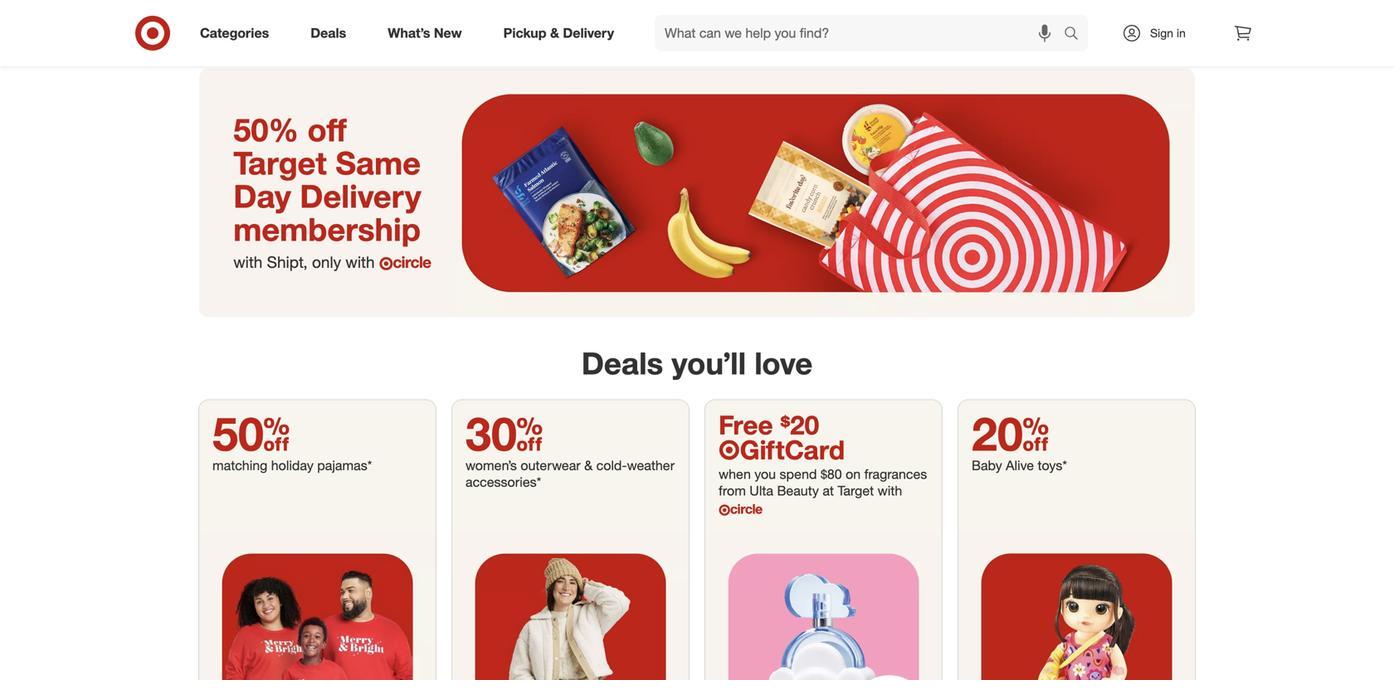 Task type: locate. For each thing, give the bounding box(es) containing it.
1 horizontal spatial deals
[[582, 345, 663, 382]]

add to cart for second add to cart button from the left
[[923, 6, 977, 18]]

search
[[1056, 27, 1096, 43]]

1 add to cart from the left
[[760, 6, 813, 18]]

accessories*
[[466, 474, 541, 491]]

0 horizontal spatial deals
[[311, 25, 346, 41]]

delivery down off
[[300, 177, 421, 215]]

add to cart
[[760, 6, 813, 18], [923, 6, 977, 18], [1087, 6, 1140, 18]]

0 vertical spatial target
[[233, 144, 327, 182]]

target inside free $20 ¬giftcard when you spend $80 on fragrances from ulta beauty at target with circle
[[838, 483, 874, 499]]

search button
[[1056, 15, 1096, 55]]

& right pickup
[[550, 25, 559, 41]]

categories
[[200, 25, 269, 41]]

2 cart from the left
[[957, 6, 977, 18]]

cart
[[794, 6, 813, 18], [957, 6, 977, 18], [1121, 6, 1140, 18]]

& left cold-
[[584, 458, 593, 474]]

1 horizontal spatial circle
[[730, 501, 762, 517]]

1 horizontal spatial add
[[923, 6, 942, 18]]

30
[[466, 406, 543, 462]]

2 add to cart button from the left
[[883, 0, 1017, 25]]

0 horizontal spatial to
[[781, 6, 791, 18]]

add for second add to cart button from the left
[[923, 6, 942, 18]]

circle
[[393, 253, 431, 272], [730, 501, 762, 517]]

2 horizontal spatial cart
[[1121, 6, 1140, 18]]

deals
[[311, 25, 346, 41], [582, 345, 663, 382]]

¬giftcard
[[719, 434, 845, 466]]

1 add from the left
[[760, 6, 779, 18]]

1 to from the left
[[781, 6, 791, 18]]

what's new link
[[374, 15, 483, 51]]

30 women's outerwear & cold-weather accessories*
[[466, 406, 675, 491]]

50% off target same day delivery membership
[[233, 110, 421, 248]]

pickup & delivery link
[[489, 15, 635, 51]]

3 add to cart from the left
[[1087, 6, 1140, 18]]

2 horizontal spatial add
[[1087, 6, 1106, 18]]

1 horizontal spatial add to cart button
[[883, 0, 1017, 25]]

add to cart for 1st add to cart button from the right
[[1087, 6, 1140, 18]]

delivery right pickup
[[563, 25, 614, 41]]

matching
[[212, 458, 268, 474]]

toys*
[[1038, 458, 1067, 474]]

1 horizontal spatial to
[[945, 6, 954, 18]]

only
[[312, 253, 341, 272]]

cart for 1st add to cart button from the right
[[1121, 6, 1140, 18]]

0 vertical spatial deals
[[311, 25, 346, 41]]

1 vertical spatial deals
[[582, 345, 663, 382]]

free $20 ¬giftcard when you spend $80 on fragrances from ulta beauty at target with circle
[[719, 409, 927, 517]]

spend
[[780, 466, 817, 483]]

1 vertical spatial &
[[584, 458, 593, 474]]

0 horizontal spatial add to cart button
[[720, 0, 853, 25]]

0 vertical spatial &
[[550, 25, 559, 41]]

with
[[233, 253, 263, 272], [346, 253, 375, 272], [878, 483, 902, 499]]

to for 1st add to cart button from the left
[[781, 6, 791, 18]]

sign
[[1150, 26, 1174, 40]]

2 to from the left
[[945, 6, 954, 18]]

0 horizontal spatial add
[[760, 6, 779, 18]]

1 vertical spatial delivery
[[300, 177, 421, 215]]

1 horizontal spatial add to cart
[[923, 6, 977, 18]]

&
[[550, 25, 559, 41], [584, 458, 593, 474]]

1 cart from the left
[[794, 6, 813, 18]]

2 add from the left
[[923, 6, 942, 18]]

50 matching holiday pajamas*
[[212, 406, 372, 474]]

1 vertical spatial target
[[838, 483, 874, 499]]

2 horizontal spatial with
[[878, 483, 902, 499]]

3 cart from the left
[[1121, 6, 1140, 18]]

when
[[719, 466, 751, 483]]

holiday
[[271, 458, 314, 474]]

beauty
[[777, 483, 819, 499]]

2 add to cart from the left
[[923, 6, 977, 18]]

women's
[[466, 458, 517, 474]]

0 horizontal spatial &
[[550, 25, 559, 41]]

0 horizontal spatial with
[[233, 253, 263, 272]]

1 horizontal spatial target
[[838, 483, 874, 499]]

day
[[233, 177, 291, 215]]

0 horizontal spatial target
[[233, 144, 327, 182]]

deals for deals you'll love
[[582, 345, 663, 382]]

add to cart button
[[720, 0, 853, 25], [883, 0, 1017, 25], [1047, 0, 1180, 25]]

with left shipt,
[[233, 253, 263, 272]]

with right only
[[346, 253, 375, 272]]

pickup
[[503, 25, 547, 41]]

3 to from the left
[[1108, 6, 1118, 18]]

to
[[781, 6, 791, 18], [945, 6, 954, 18], [1108, 6, 1118, 18]]

delivery
[[563, 25, 614, 41], [300, 177, 421, 215]]

0 horizontal spatial circle
[[393, 253, 431, 272]]

1 vertical spatial circle
[[730, 501, 762, 517]]

add
[[760, 6, 779, 18], [923, 6, 942, 18], [1087, 6, 1106, 18]]

1 horizontal spatial &
[[584, 458, 593, 474]]

1 horizontal spatial delivery
[[563, 25, 614, 41]]

sign in
[[1150, 26, 1186, 40]]

outerwear
[[521, 458, 581, 474]]

target up membership
[[233, 144, 327, 182]]

ulta beauty at target image
[[705, 531, 942, 681]]

2 horizontal spatial add to cart button
[[1047, 0, 1180, 25]]

0 vertical spatial circle
[[393, 253, 431, 272]]

pickup & delivery
[[503, 25, 614, 41]]

deals for deals
[[311, 25, 346, 41]]

2 horizontal spatial add to cart
[[1087, 6, 1140, 18]]

at
[[823, 483, 834, 499]]

1 horizontal spatial cart
[[957, 6, 977, 18]]

carousel region
[[199, 0, 1195, 68]]

1 horizontal spatial with
[[346, 253, 375, 272]]

deals link
[[296, 15, 367, 51]]

0 horizontal spatial add to cart
[[760, 6, 813, 18]]

you
[[755, 466, 776, 483]]

0 horizontal spatial cart
[[794, 6, 813, 18]]

with inside free $20 ¬giftcard when you spend $80 on fragrances from ulta beauty at target with circle
[[878, 483, 902, 499]]

cart for 1st add to cart button from the left
[[794, 6, 813, 18]]

target
[[233, 144, 327, 182], [838, 483, 874, 499]]

0 horizontal spatial delivery
[[300, 177, 421, 215]]

target down on
[[838, 483, 874, 499]]

$20
[[780, 409, 819, 441]]

2 horizontal spatial to
[[1108, 6, 1118, 18]]

3 add from the left
[[1087, 6, 1106, 18]]

pajamas*
[[317, 458, 372, 474]]

with down the fragrances on the bottom right of the page
[[878, 483, 902, 499]]



Task type: vqa. For each thing, say whether or not it's contained in the screenshot.
"gifts by hearth & hand™ with magnolia explore the joyful holiday collection from chip & joanna gaines."
no



Task type: describe. For each thing, give the bounding box(es) containing it.
& inside 30 women's outerwear & cold-weather accessories*
[[584, 458, 593, 474]]

add to cart for 1st add to cart button from the left
[[760, 6, 813, 18]]

baby
[[972, 458, 1002, 474]]

to for 1st add to cart button from the right
[[1108, 6, 1118, 18]]

$80
[[821, 466, 842, 483]]

what's
[[388, 25, 430, 41]]

sign in link
[[1108, 15, 1212, 51]]

free
[[719, 409, 773, 441]]

what's new
[[388, 25, 462, 41]]

What can we help you find? suggestions appear below search field
[[655, 15, 1068, 51]]

to for second add to cart button from the left
[[945, 6, 954, 18]]

1 add to cart button from the left
[[720, 0, 853, 25]]

same
[[336, 144, 421, 182]]

alive
[[1006, 458, 1034, 474]]

delivery inside 50% off target same day delivery membership
[[300, 177, 421, 215]]

target inside 50% off target same day delivery membership
[[233, 144, 327, 182]]

add for 1st add to cart button from the right
[[1087, 6, 1106, 18]]

from
[[719, 483, 746, 499]]

circle inside free $20 ¬giftcard when you spend $80 on fragrances from ulta beauty at target with circle
[[730, 501, 762, 517]]

weather
[[627, 458, 675, 474]]

cart for second add to cart button from the left
[[957, 6, 977, 18]]

deals you'll love
[[582, 345, 813, 382]]

you'll
[[672, 345, 746, 382]]

on
[[846, 466, 861, 483]]

categories link
[[186, 15, 290, 51]]

love
[[755, 345, 813, 382]]

membership
[[233, 210, 421, 248]]

off
[[307, 110, 347, 149]]

20
[[972, 406, 1049, 462]]

cold-
[[596, 458, 627, 474]]

50%
[[233, 110, 299, 149]]

in
[[1177, 26, 1186, 40]]

add for 1st add to cart button from the left
[[760, 6, 779, 18]]

shipt,
[[267, 253, 308, 272]]

0 vertical spatial delivery
[[563, 25, 614, 41]]

fragrances
[[864, 466, 927, 483]]

3 add to cart button from the left
[[1047, 0, 1180, 25]]

new
[[434, 25, 462, 41]]

20 baby alive toys*
[[972, 406, 1067, 474]]

ulta
[[750, 483, 774, 499]]

with shipt, only with
[[233, 253, 379, 272]]

50
[[212, 406, 290, 462]]



